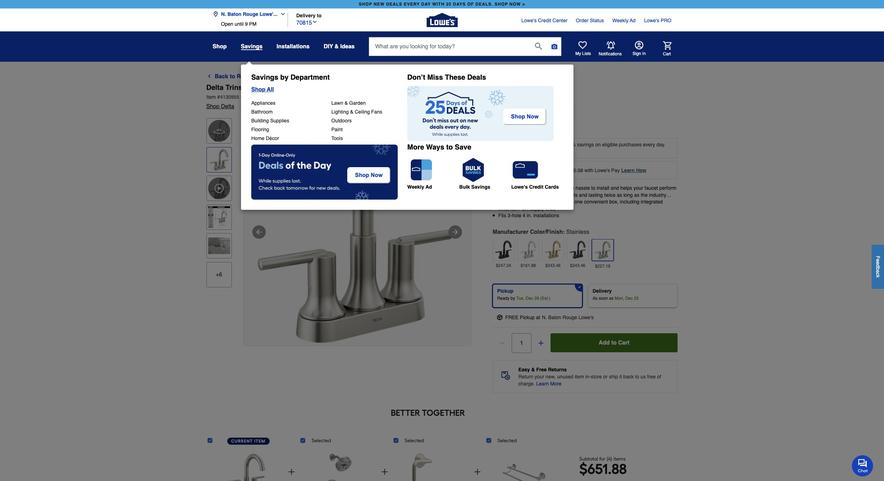 Task type: locate. For each thing, give the bounding box(es) containing it.
lowe's home improvement logo image
[[427, 4, 458, 35]]

1 horizontal spatial weekly ad link
[[613, 17, 636, 24]]

shop button
[[213, 40, 227, 53]]

bathroom up the centerset
[[296, 73, 323, 80]]

faucet
[[645, 185, 659, 191]]

0 vertical spatial bathroom link
[[263, 72, 290, 81]]

& right lawn
[[345, 100, 348, 106]]

12 monthly installments of $20.58 with lowe's pay learn how
[[510, 168, 647, 173]]

delta down 4130955 at the top left of page
[[221, 103, 234, 110]]

0 horizontal spatial $243.46
[[546, 263, 561, 268]]

& inside easy & free returns return your new, unused item in-store or ship it back to us free of charge.
[[532, 367, 535, 373]]

0 vertical spatial of
[[563, 168, 567, 173]]

deals
[[468, 73, 486, 82]]

learn
[[622, 168, 635, 173], [537, 381, 549, 387]]

in down points
[[570, 199, 573, 205]]

learn down new,
[[537, 381, 549, 387]]

pickup left "at"
[[520, 315, 535, 321]]

4 left in.
[[523, 213, 526, 219]]

credit
[[538, 18, 552, 23], [530, 184, 544, 190]]

1 vertical spatial title image
[[208, 207, 230, 228]]

0 horizontal spatial in
[[290, 84, 296, 92]]

chat invite button image
[[853, 456, 874, 477]]

0 vertical spatial weekly
[[613, 18, 629, 23]]

bathroom left the miss
[[398, 73, 424, 80]]

1 horizontal spatial weekly ad
[[613, 18, 636, 23]]

ideas
[[340, 43, 355, 50]]

to right the back
[[230, 73, 235, 80]]

$243.46 down venetian bronze 'image'
[[570, 263, 586, 268]]

is left "less"
[[561, 185, 565, 191]]

your up the
[[634, 185, 644, 191]]

now for left the shop now button
[[371, 172, 383, 178]]

n.
[[221, 11, 226, 17], [542, 315, 547, 321]]

.88
[[608, 461, 627, 478]]

shop now for right shop now link
[[511, 114, 539, 120]]

2 dec from the left
[[626, 296, 633, 301]]

manufacturer color/finish : stainless
[[493, 229, 590, 236]]

bathroom inside appliances bathroom building supplies flooring home décor
[[251, 109, 273, 115]]

to right 'add' in the bottom of the page
[[612, 340, 617, 346]]

model
[[244, 94, 257, 100]]

$247.24
[[496, 263, 512, 268]]

1 vertical spatial weekly ad
[[408, 184, 432, 190]]

25 right the mon,
[[635, 296, 639, 301]]

lowe's left pro
[[645, 18, 660, 23]]

# up 'appliances'
[[259, 94, 261, 100]]

bathroom link up all
[[263, 72, 290, 81]]

25 inside delivery as soon as mon, dec 25
[[635, 296, 639, 301]]

0 vertical spatial now
[[527, 114, 539, 120]]

lowe's home improvement lists image
[[579, 41, 587, 49]]

lowe's home improvement account image
[[635, 41, 644, 49]]

pickup inside pickup ready by tue, dec 26 (est.)
[[498, 289, 514, 294]]

1 vertical spatial n.
[[542, 315, 547, 321]]

0 horizontal spatial 25
[[446, 2, 452, 7]]

rouge right "at"
[[563, 315, 578, 321]]

0 vertical spatial pickup
[[498, 289, 514, 294]]

1 horizontal spatial you
[[542, 142, 550, 148]]

0 horizontal spatial by
[[281, 73, 289, 82]]

25 days of deals. don't miss out on new deals every day. while supplies last. image
[[408, 86, 554, 141]]

delivery for as
[[593, 289, 612, 294]]

with inside delta trinsic stainless 4-in centerset 2-handle watersense bathroom sink faucet with drain and deck plate item # 4130955 | model # 2559-ssmpu-dst
[[481, 84, 495, 92]]

f
[[876, 256, 882, 259]]

25 right with
[[446, 2, 452, 7]]

monthly
[[517, 168, 534, 173]]

0 horizontal spatial your
[[535, 374, 545, 380]]

e
[[876, 259, 882, 262], [876, 262, 882, 265]]

& up handle
[[347, 73, 351, 80]]

& right diy
[[335, 43, 339, 50]]

1 vertical spatial for
[[600, 457, 606, 463]]

convenient
[[584, 199, 608, 205]]

0 vertical spatial delivery
[[297, 13, 316, 18]]

in.
[[527, 213, 532, 219]]

search image
[[535, 43, 542, 50]]

dec left "26"
[[526, 296, 534, 301]]

centerset
[[298, 84, 329, 92]]

in inside everything you need is together in one convenient box, including integrated innoflex pex supply lines fits 3-hole 4 in. installations
[[570, 199, 573, 205]]

you inside everything you need is together in one convenient box, including integrated innoflex pex supply lines fits 3-hole 4 in. installations
[[523, 199, 531, 205]]

delivery up 70815
[[297, 13, 316, 18]]

lawn & garden lighting & ceiling fans outdoors paint tools
[[332, 100, 383, 141]]

0 horizontal spatial weekly ad link
[[408, 156, 459, 190]]

n. right "at"
[[542, 315, 547, 321]]

baton right "at"
[[549, 315, 562, 321]]

cart button
[[654, 41, 672, 57]]

of
[[563, 168, 567, 173], [658, 374, 662, 380]]

of left $20.58
[[563, 168, 567, 173]]

0 horizontal spatial weekly
[[408, 184, 425, 190]]

as left long
[[617, 192, 623, 198]]

order status link
[[576, 17, 604, 24]]

1 horizontal spatial faucets
[[440, 73, 461, 80]]

plus image
[[538, 340, 545, 347], [381, 468, 389, 477]]

None search field
[[369, 37, 562, 62]]

credit for center
[[538, 18, 552, 23]]

dec right the mon,
[[626, 296, 633, 301]]

1 vertical spatial weekly
[[408, 184, 425, 190]]

sink down 'don't miss these deals'
[[440, 84, 455, 92]]

for left life, on the right
[[518, 192, 524, 198]]

1 horizontal spatial plus image
[[538, 340, 545, 347]]

with right $20.58
[[585, 168, 594, 173]]

industry
[[650, 192, 667, 198]]

back
[[624, 374, 634, 380]]

when
[[529, 142, 541, 148]]

1 plus image from the left
[[288, 468, 296, 477]]

title image
[[208, 149, 230, 171], [208, 207, 230, 228], [208, 235, 230, 257]]

arrow right image
[[451, 228, 460, 237]]

my
[[576, 51, 582, 56]]

weekly ad link down ways at top
[[408, 156, 459, 190]]

4 left the items
[[609, 457, 611, 463]]

lowe's home improvement cart image
[[663, 41, 672, 50]]

less
[[566, 185, 575, 191]]

0 horizontal spatial shop now link
[[348, 167, 392, 184]]

shop left now on the right of page
[[495, 2, 508, 7]]

dst
[[293, 94, 303, 100]]

as
[[593, 296, 598, 301]]

0 vertical spatial with
[[481, 84, 495, 92]]

0 vertical spatial and
[[517, 84, 530, 92]]

0 horizontal spatial with
[[481, 84, 495, 92]]

1 horizontal spatial rouge
[[563, 315, 578, 321]]

in down savings by department at the left top of the page
[[290, 84, 296, 92]]

savings right bulk
[[472, 184, 491, 190]]

4 inside subtotal for ( 4 ) items $ 651 .88
[[609, 457, 611, 463]]

1 horizontal spatial shop now
[[511, 114, 539, 120]]

points
[[565, 192, 578, 198]]

bathroom down don't
[[404, 84, 438, 92]]

is down reducing
[[545, 199, 549, 205]]

days
[[453, 2, 466, 7]]

sign in button
[[633, 41, 646, 57]]

0 horizontal spatial more
[[408, 143, 424, 152]]

delivery to
[[297, 13, 322, 18]]

1 vertical spatial is
[[545, 199, 549, 205]]

on
[[596, 142, 601, 148]]

1 vertical spatial weekly ad link
[[408, 156, 459, 190]]

all
[[267, 87, 274, 93]]

0 horizontal spatial plus image
[[381, 468, 389, 477]]

shop left the "new"
[[359, 2, 372, 7]]

shop now for the bottom shop now link
[[355, 172, 383, 178]]

0 horizontal spatial for
[[518, 192, 524, 198]]

0 horizontal spatial and
[[517, 84, 530, 92]]

4 inside everything you need is together in one convenient box, including integrated innoflex pex supply lines fits 3-hole 4 in. installations
[[523, 213, 526, 219]]

1 e from the top
[[876, 259, 882, 262]]

bathroom up all
[[263, 73, 290, 80]]

credit left 'center'
[[538, 18, 552, 23]]

credit up reducing
[[530, 184, 544, 190]]

# right item
[[217, 94, 220, 100]]

delta
[[206, 84, 224, 92], [221, 103, 234, 110]]

stainless up 2559-
[[250, 84, 281, 92]]

lowe's inside lowe's credit center link
[[522, 18, 537, 23]]

1 # from the left
[[217, 94, 220, 100]]

delivery up soon
[[593, 289, 612, 294]]

and left the deck
[[517, 84, 530, 92]]

for inside diamond seal technology is less hassle to install and helps your faucet perform like new for life, reducing leak points and lasting twice as long as the industry standard
[[518, 192, 524, 198]]

1 $243.46 from the left
[[546, 263, 561, 268]]

sign in
[[633, 51, 646, 56]]

you down life, on the right
[[523, 199, 531, 205]]

drain
[[497, 84, 516, 92]]

1 vertical spatial bathroom link
[[251, 109, 273, 115]]

0 vertical spatial sink
[[426, 73, 438, 80]]

status
[[590, 18, 604, 23]]

choose
[[552, 142, 568, 148]]

& inside bathroom faucets & shower heads link
[[347, 73, 351, 80]]

1 vertical spatial baton
[[549, 315, 562, 321]]

1 horizontal spatial weekly
[[613, 18, 629, 23]]

and up the twice
[[611, 185, 619, 191]]

&
[[335, 43, 339, 50], [347, 73, 351, 80], [345, 100, 348, 106], [350, 109, 354, 115], [532, 367, 535, 373]]

plus image
[[288, 468, 296, 477], [474, 468, 482, 477]]

0 vertical spatial delta
[[206, 84, 224, 92]]

including
[[620, 199, 640, 205]]

k
[[876, 276, 882, 278]]

2 shop from the left
[[495, 2, 508, 7]]

baton inside button
[[228, 11, 242, 17]]

2 plus image from the left
[[474, 468, 482, 477]]

1 vertical spatial plus image
[[381, 468, 389, 477]]

is for need
[[545, 199, 549, 205]]

0 vertical spatial cart
[[663, 51, 671, 56]]

0 horizontal spatial learn
[[537, 381, 549, 387]]

n. right location image
[[221, 11, 226, 17]]

1 horizontal spatial $
[[580, 461, 588, 478]]

shop now button
[[504, 109, 547, 125], [348, 167, 391, 184]]

lowe's up the new
[[512, 184, 528, 190]]

by up 4-
[[281, 73, 289, 82]]

in-
[[586, 374, 591, 380]]

to left save at right top
[[447, 143, 453, 152]]

the
[[641, 192, 648, 198]]

lowe's home improvement notification center image
[[607, 41, 615, 50]]

3 title image from the top
[[208, 235, 230, 257]]

0 vertical spatial you
[[542, 142, 550, 148]]

0 horizontal spatial weekly ad
[[408, 184, 432, 190]]

mon,
[[615, 296, 625, 301]]

2 horizontal spatial selected
[[498, 438, 517, 444]]

1 vertical spatial sink
[[440, 84, 455, 92]]

1-day online-only deals of the day. while supplies last. image
[[251, 145, 398, 200]]

you for when
[[542, 142, 550, 148]]

dec inside pickup ready by tue, dec 26 (est.)
[[526, 296, 534, 301]]

sink inside delta trinsic stainless 4-in centerset 2-handle watersense bathroom sink faucet with drain and deck plate item # 4130955 | model # 2559-ssmpu-dst
[[440, 84, 455, 92]]

1 dec from the left
[[526, 296, 534, 301]]

delivery inside delivery as soon as mon, dec 25
[[593, 289, 612, 294]]

& for easy
[[532, 367, 535, 373]]

1 vertical spatial and
[[611, 185, 619, 191]]

camera image
[[551, 43, 558, 50]]

0 horizontal spatial faucets
[[324, 73, 346, 80]]

0 vertical spatial your
[[634, 185, 644, 191]]

e up d
[[876, 259, 882, 262]]

as inside delivery as soon as mon, dec 25
[[610, 296, 614, 301]]

your down free
[[535, 374, 545, 380]]

shop all
[[251, 87, 274, 93]]

lowe's pro
[[645, 18, 672, 23]]

delta up item
[[206, 84, 224, 92]]

1 horizontal spatial shop now button
[[504, 109, 547, 125]]

rouge up pm
[[243, 11, 258, 17]]

1 horizontal spatial 25
[[635, 296, 639, 301]]

bathroom link down appliances link
[[251, 109, 273, 115]]

& left free
[[532, 367, 535, 373]]

1 horizontal spatial with
[[585, 168, 594, 173]]

1 horizontal spatial now
[[527, 114, 539, 120]]

pickup up ready in the right bottom of the page
[[498, 289, 514, 294]]

more left ways at top
[[408, 143, 424, 152]]

cart right 'add' in the bottom of the page
[[619, 340, 630, 346]]

bathroom for bathroom faucets & shower heads
[[296, 73, 323, 80]]

sink right don't
[[426, 73, 438, 80]]

& for diy
[[335, 43, 339, 50]]

need
[[533, 199, 544, 205]]

your inside easy & free returns return your new, unused item in-store or ship it back to us free of charge.
[[535, 374, 545, 380]]

building supplies link
[[251, 118, 289, 124]]

to left us
[[636, 374, 640, 380]]

install
[[597, 185, 610, 191]]

$ left ( in the right bottom of the page
[[580, 461, 588, 478]]

0 horizontal spatial is
[[545, 199, 549, 205]]

savings down pm
[[241, 43, 263, 50]]

2 faucets from the left
[[440, 73, 461, 80]]

you right when
[[542, 142, 550, 148]]

baton up open until 9 pm at the top
[[228, 11, 242, 17]]

learn right pay
[[622, 168, 635, 173]]

lowe's for lowe's pro
[[645, 18, 660, 23]]

matte black image
[[495, 241, 513, 259]]

savings for savings by department
[[251, 73, 279, 82]]

$243.46 for venetian bronze 'image'
[[570, 263, 586, 268]]

add to cart
[[599, 340, 630, 346]]

0 horizontal spatial cart
[[619, 340, 630, 346]]

is inside diamond seal technology is less hassle to install and helps your faucet perform like new for life, reducing leak points and lasting twice as long as the industry standard
[[561, 185, 565, 191]]

learn more
[[537, 381, 562, 387]]

lowe's inside "lowe's credit cards" link
[[512, 184, 528, 190]]

0 vertical spatial shop now button
[[504, 109, 547, 125]]

0 horizontal spatial shop
[[359, 2, 372, 7]]

bathroom link for bathroom faucets & shower heads link
[[263, 72, 290, 81]]

bathroom link for building supplies link
[[251, 109, 273, 115]]

paint link
[[332, 127, 343, 132]]

stainless right :
[[567, 229, 590, 236]]

0 horizontal spatial n.
[[221, 11, 226, 17]]

savings button
[[241, 43, 263, 50]]

0 vertical spatial for
[[518, 192, 524, 198]]

0 vertical spatial baton
[[228, 11, 242, 17]]

better together heading
[[206, 408, 650, 419]]

$243.46 down champagne bronze image
[[546, 263, 561, 268]]

savings
[[578, 142, 594, 148]]

more down new,
[[551, 381, 562, 387]]

1 vertical spatial you
[[523, 199, 531, 205]]

as left the
[[635, 192, 640, 198]]

you for everything
[[523, 199, 531, 205]]

is inside everything you need is together in one convenient box, including integrated innoflex pex supply lines fits 3-hole 4 in. installations
[[545, 199, 549, 205]]

1 horizontal spatial #
[[259, 94, 261, 100]]

1 horizontal spatial is
[[561, 185, 565, 191]]

bathroom link
[[263, 72, 290, 81], [251, 109, 273, 115]]

of right the free
[[658, 374, 662, 380]]

new
[[374, 2, 385, 7]]

n. inside button
[[221, 11, 226, 17]]

items
[[614, 457, 626, 463]]

2 horizontal spatial and
[[611, 185, 619, 191]]

installations
[[534, 213, 560, 219]]

1 horizontal spatial by
[[511, 296, 515, 301]]

0 vertical spatial n.
[[221, 11, 226, 17]]

e up b
[[876, 262, 882, 265]]

1 horizontal spatial and
[[579, 192, 588, 198]]

0 horizontal spatial baton
[[228, 11, 242, 17]]

1 vertical spatial pickup
[[520, 315, 535, 321]]

1 faucets from the left
[[324, 73, 346, 80]]

3-
[[508, 213, 512, 219]]

watersense
[[362, 84, 402, 92]]

us
[[641, 374, 646, 380]]

delivery for to
[[297, 13, 316, 18]]

1 horizontal spatial delivery
[[593, 289, 612, 294]]

as right soon
[[610, 296, 614, 301]]

with down deals
[[481, 84, 495, 92]]

1 horizontal spatial for
[[600, 457, 606, 463]]

savings up shop all
[[251, 73, 279, 82]]

diy
[[324, 43, 333, 50]]

free
[[537, 367, 547, 373]]

2 $243.46 from the left
[[570, 263, 586, 268]]

0 vertical spatial by
[[281, 73, 289, 82]]

deals
[[386, 2, 403, 7]]

cart down "lowe's home improvement cart" icon
[[663, 51, 671, 56]]

to up lasting
[[592, 185, 596, 191]]

>
[[523, 2, 526, 7]]

25 for shop
[[446, 2, 452, 7]]

option group
[[490, 282, 681, 311]]

by left tue,
[[511, 296, 515, 301]]

lowe's credit center link
[[522, 17, 568, 24]]

1 horizontal spatial cart
[[663, 51, 671, 56]]

bathroom down appliances link
[[251, 109, 273, 115]]

0 vertical spatial plus image
[[538, 340, 545, 347]]

0 horizontal spatial as
[[610, 296, 614, 301]]

weekly ad link right status
[[613, 17, 636, 24]]

lowe's down > at the top
[[522, 18, 537, 23]]

$227.19
[[596, 264, 611, 269]]

0 horizontal spatial plus image
[[288, 468, 296, 477]]

pay
[[612, 168, 620, 173]]

0 horizontal spatial #
[[217, 94, 220, 100]]

0 vertical spatial in
[[290, 84, 296, 92]]

tools
[[332, 136, 343, 141]]

$ left .
[[493, 119, 498, 130]]

hassle
[[576, 185, 590, 191]]

tools link
[[332, 136, 343, 141]]

with
[[433, 2, 445, 7]]

lowe's left pay
[[595, 168, 610, 173]]

faucets
[[324, 73, 346, 80], [440, 73, 461, 80]]

1 vertical spatial 4
[[609, 457, 611, 463]]

ship
[[609, 374, 619, 380]]

for inside subtotal for ( 4 ) items $ 651 .88
[[600, 457, 606, 463]]

lowe's inside lowe's pro link
[[645, 18, 660, 23]]

garden
[[350, 100, 366, 106]]

and down hassle
[[579, 192, 588, 198]]

3 selected from the left
[[498, 438, 517, 444]]

1 horizontal spatial of
[[658, 374, 662, 380]]

sink
[[426, 73, 438, 80], [440, 84, 455, 92]]

1 horizontal spatial plus image
[[474, 468, 482, 477]]

1 vertical spatial credit
[[530, 184, 544, 190]]

flooring
[[251, 127, 269, 132]]

shop
[[359, 2, 372, 7], [495, 2, 508, 7]]

1 vertical spatial cart
[[619, 340, 630, 346]]

pex
[[519, 206, 529, 212]]

for left ( in the right bottom of the page
[[600, 457, 606, 463]]

0 horizontal spatial shop now
[[355, 172, 383, 178]]

current item
[[231, 439, 266, 444]]

:
[[563, 229, 565, 236]]

1 horizontal spatial n.
[[542, 315, 547, 321]]

savings
[[241, 43, 263, 50], [251, 73, 279, 82], [472, 184, 491, 190]]

champagne bronze image
[[544, 241, 563, 259]]

& inside diy & ideas button
[[335, 43, 339, 50]]



Task type: vqa. For each thing, say whether or not it's contained in the screenshot.
right Shelving
no



Task type: describe. For each thing, give the bounding box(es) containing it.
back to results link
[[206, 72, 257, 81]]

bathroom faucets & shower heads
[[296, 73, 392, 80]]

appliances
[[251, 100, 276, 106]]

option group containing pickup
[[490, 282, 681, 311]]

lowe's down as
[[579, 315, 594, 321]]

0 horizontal spatial shop now button
[[348, 167, 391, 184]]

savings for savings
[[241, 43, 263, 50]]

stainless inside delta trinsic stainless 4-in centerset 2-handle watersense bathroom sink faucet with drain and deck plate item # 4130955 | model # 2559-ssmpu-dst
[[250, 84, 281, 92]]

1 vertical spatial more
[[551, 381, 562, 387]]

is for technology
[[561, 185, 565, 191]]

until
[[235, 21, 244, 27]]

notifications
[[599, 51, 622, 56]]

long
[[624, 192, 633, 198]]

more ways to save
[[408, 143, 472, 152]]

4.5 stars image
[[240, 103, 273, 110]]

heart outline image
[[298, 102, 306, 111]]

and inside delta trinsic stainless 4-in centerset 2-handle watersense bathroom sink faucet with drain and deck plate item # 4130955 | model # 2559-ssmpu-dst
[[517, 84, 530, 92]]

a credit card icon. image
[[512, 156, 540, 184]]

together
[[550, 199, 568, 205]]

supply
[[530, 206, 545, 212]]

227
[[498, 119, 515, 130]]

manufacturer
[[493, 229, 529, 236]]

0 horizontal spatial $
[[493, 119, 498, 130]]

bathroom for bathroom
[[263, 73, 290, 80]]

arrow left image
[[255, 228, 263, 237]]

ssmpu-
[[274, 94, 293, 100]]

minus image
[[499, 340, 506, 347]]

new
[[507, 192, 517, 198]]

delta trinsic stainless 4-in centerset 2-handle watersense bathroom sink faucet with drain and deck plate item # 4130955 | model # 2559-ssmpu-dst
[[206, 84, 568, 100]]

weekly ad inside 'weekly ad' link
[[408, 184, 432, 190]]

it
[[620, 374, 622, 380]]

2 horizontal spatial as
[[635, 192, 640, 198]]

lawn
[[332, 100, 343, 106]]

item
[[254, 439, 266, 444]]

location image
[[213, 11, 218, 17]]

651
[[588, 461, 608, 478]]

2559-
[[261, 94, 274, 100]]

add
[[599, 340, 610, 346]]

.
[[515, 119, 518, 130]]

together
[[422, 408, 465, 419]]

outdoors link
[[332, 118, 352, 124]]

order status
[[576, 18, 604, 23]]

to inside easy & free returns return your new, unused item in-store or ship it back to us free of charge.
[[636, 374, 640, 380]]

bulk savings icon. image
[[460, 156, 488, 184]]

rouge inside button
[[243, 11, 258, 17]]

26
[[535, 296, 540, 301]]

bulk
[[460, 184, 470, 190]]

chevron left image
[[206, 73, 212, 79]]

item
[[575, 374, 584, 380]]

ways
[[426, 143, 445, 152]]

Search Query text field
[[369, 37, 530, 56]]

2 vertical spatial and
[[579, 192, 588, 198]]

ready
[[498, 296, 510, 301]]

0 vertical spatial weekly ad link
[[613, 17, 636, 24]]

return
[[519, 374, 534, 380]]

weekly ad icon. image
[[408, 156, 436, 184]]

0 vertical spatial ad
[[630, 18, 636, 23]]

bathroom inside delta trinsic stainless 4-in centerset 2-handle watersense bathroom sink faucet with drain and deck plate item # 4130955 | model # 2559-ssmpu-dst
[[404, 84, 438, 92]]

0 vertical spatial more
[[408, 143, 424, 152]]

building
[[251, 118, 269, 124]]

1 vertical spatial with
[[585, 168, 594, 173]]

results
[[237, 73, 257, 80]]

open
[[221, 21, 233, 27]]

stainless image
[[594, 241, 612, 260]]

bathroom for bathroom sink faucets
[[398, 73, 424, 80]]

item number 4 1 3 0 9 5 5 and model number 2 5 5 9 - s s m p u - d s t element
[[206, 94, 678, 101]]

1 vertical spatial delta
[[221, 103, 234, 110]]

$20.58
[[568, 168, 584, 173]]

life,
[[525, 192, 533, 198]]

$ inside subtotal for ( 4 ) items $ 651 .88
[[580, 461, 588, 478]]

0 horizontal spatial ad
[[426, 184, 432, 190]]

day
[[422, 2, 431, 7]]

outdoors
[[332, 118, 352, 124]]

like
[[499, 192, 506, 198]]

lowe's pro link
[[645, 17, 672, 24]]

subtotal for ( 4 ) items $ 651 .88
[[580, 457, 627, 478]]

5%
[[569, 142, 576, 148]]

chevron down image
[[278, 11, 286, 17]]

to inside button
[[612, 340, 617, 346]]

1 title image from the top
[[208, 149, 230, 171]]

open until 9 pm
[[221, 21, 257, 27]]

2 vertical spatial savings
[[472, 184, 491, 190]]

cards
[[545, 184, 559, 190]]

lowe's for lowe's credit center
[[522, 18, 537, 23]]

don't
[[408, 73, 426, 82]]

cart inside "button"
[[663, 51, 671, 56]]

1 horizontal spatial pickup
[[520, 315, 535, 321]]

now for the rightmost the shop now button
[[527, 114, 539, 120]]

my lists link
[[576, 41, 591, 57]]

c
[[876, 273, 882, 276]]

$161.88
[[521, 263, 536, 268]]

delta inside delta trinsic stainless 4-in centerset 2-handle watersense bathroom sink faucet with drain and deck plate item # 4130955 | model # 2559-ssmpu-dst
[[206, 84, 224, 92]]

technology
[[535, 185, 560, 191]]

25 for delivery
[[635, 296, 639, 301]]

in inside delta trinsic stainless 4-in centerset 2-handle watersense bathroom sink faucet with drain and deck plate item # 4130955 | model # 2559-ssmpu-dst
[[290, 84, 296, 92]]

+6
[[216, 272, 222, 278]]

fans
[[372, 109, 383, 115]]

lowe's for lowe's credit cards
[[512, 184, 528, 190]]

1 horizontal spatial shop now link
[[504, 109, 547, 125]]

1 horizontal spatial baton
[[549, 315, 562, 321]]

2 title image from the top
[[208, 207, 230, 228]]

1 shop from the left
[[359, 2, 372, 7]]

your inside diamond seal technology is less hassle to install and helps your faucet perform like new for life, reducing leak points and lasting twice as long as the industry standard
[[634, 185, 644, 191]]

& down lawn & garden link
[[350, 109, 354, 115]]

fits
[[499, 213, 507, 219]]

subtotal
[[580, 457, 599, 463]]

pickup image
[[497, 315, 503, 321]]

everything you need is together in one convenient box, including integrated innoflex pex supply lines fits 3-hole 4 in. installations
[[499, 199, 663, 219]]

installments
[[536, 168, 562, 173]]

1 vertical spatial rouge
[[563, 315, 578, 321]]

center
[[553, 18, 568, 23]]

supplies
[[270, 118, 289, 124]]

pickup ready by tue, dec 26 (est.)
[[498, 289, 551, 301]]

1 horizontal spatial as
[[617, 192, 623, 198]]

home décor link
[[251, 136, 279, 141]]

item
[[206, 94, 216, 100]]

diamond seal technology is less hassle to install and helps your faucet perform like new for life, reducing leak points and lasting twice as long as the industry standard
[[499, 185, 677, 205]]

cart inside button
[[619, 340, 630, 346]]

2 e from the top
[[876, 262, 882, 265]]

lighting & ceiling fans link
[[332, 109, 383, 115]]

new,
[[546, 374, 556, 380]]

every
[[644, 142, 656, 148]]

f e e d b a c k button
[[872, 245, 885, 289]]

& for lawn
[[345, 100, 348, 106]]

home
[[251, 136, 265, 141]]

70815
[[297, 20, 312, 26]]

at
[[536, 315, 541, 321]]

charge.
[[519, 381, 535, 387]]

2 # from the left
[[259, 94, 261, 100]]

1 vertical spatial shop now link
[[348, 167, 392, 184]]

diy & ideas button
[[324, 40, 355, 53]]

Stepper number input field with increment and decrement buttons number field
[[512, 334, 532, 354]]

credit for cards
[[530, 184, 544, 190]]

1 vertical spatial learn
[[537, 381, 549, 387]]

0 horizontal spatial sink
[[426, 73, 438, 80]]

1 selected from the left
[[312, 438, 331, 444]]

n. baton rouge lowe'...
[[221, 11, 278, 17]]

bathroom sink faucets link
[[398, 72, 461, 81]]

$243.46 for champagne bronze image
[[546, 263, 561, 268]]

plus image for selected
[[474, 468, 482, 477]]

heads
[[375, 73, 392, 80]]

0 horizontal spatial of
[[563, 168, 567, 173]]

flooring link
[[251, 127, 269, 132]]

chevron down image
[[312, 19, 318, 25]]

to inside diamond seal technology is less hassle to install and helps your faucet perform like new for life, reducing leak points and lasting twice as long as the industry standard
[[592, 185, 596, 191]]

chrome image
[[519, 241, 538, 259]]

d
[[876, 265, 882, 268]]

0 vertical spatial weekly ad
[[613, 18, 636, 23]]

venetian bronze image
[[569, 241, 587, 259]]

2 selected from the left
[[405, 438, 424, 444]]

everything
[[499, 199, 522, 205]]

plus image for current item
[[288, 468, 296, 477]]

a
[[876, 270, 882, 273]]

)
[[611, 457, 613, 463]]

0 vertical spatial learn
[[622, 168, 635, 173]]

ceiling
[[355, 109, 370, 115]]

plate
[[551, 84, 568, 92]]

to up chevron down icon
[[317, 13, 322, 18]]

dec inside delivery as soon as mon, dec 25
[[626, 296, 633, 301]]

by inside pickup ready by tue, dec 26 (est.)
[[511, 296, 515, 301]]

diy & ideas
[[324, 43, 355, 50]]

deals.
[[476, 2, 493, 7]]

lighting
[[332, 109, 349, 115]]

12
[[510, 168, 515, 173]]

one
[[575, 199, 583, 205]]

current
[[231, 439, 253, 444]]

shop delta
[[206, 103, 234, 110]]

of inside easy & free returns return your new, unused item in-store or ship it back to us free of charge.
[[658, 374, 662, 380]]

1 horizontal spatial stainless
[[567, 229, 590, 236]]



